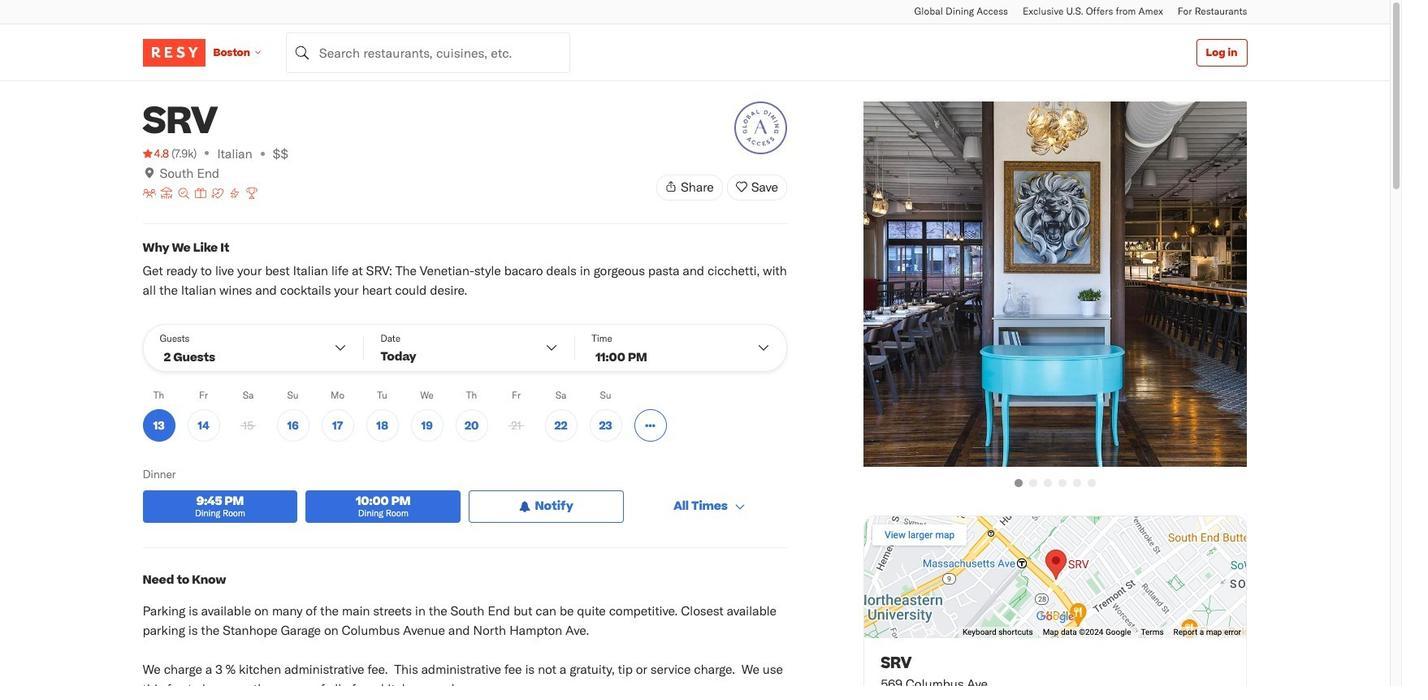 Task type: locate. For each thing, give the bounding box(es) containing it.
None field
[[286, 32, 570, 73]]



Task type: describe. For each thing, give the bounding box(es) containing it.
4.8 out of 5 stars image
[[143, 145, 169, 162]]

Search restaurants, cuisines, etc. text field
[[286, 32, 570, 73]]



Task type: vqa. For each thing, say whether or not it's contained in the screenshot.
4.7 out of 5 stars icon
no



